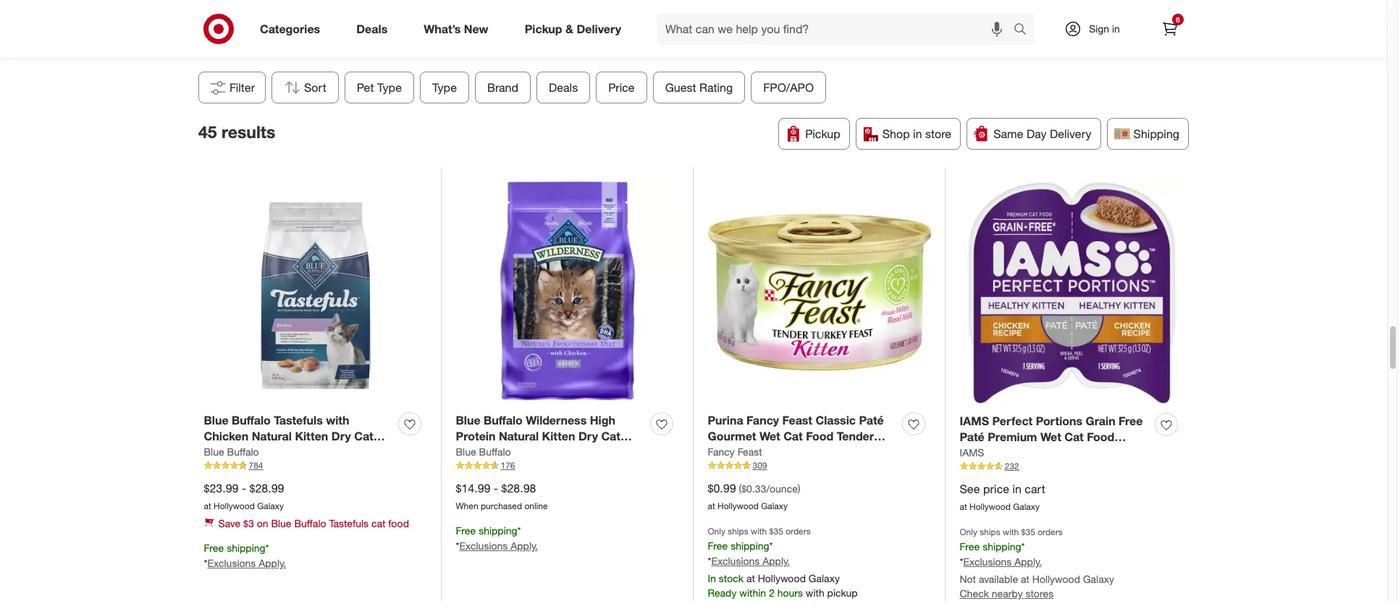 Task type: describe. For each thing, give the bounding box(es) containing it.
with inside blue buffalo wilderness high protein natural kitten dry cat food with chicken flavor
[[487, 446, 510, 461]]

results
[[222, 122, 275, 142]]

galaxy inside $0.99 ( $0.33 /ounce ) at hollywood galaxy
[[761, 501, 788, 512]]

exclusions apply. link up stock
[[711, 555, 790, 568]]

at inside "only ships with $35 orders free shipping * * exclusions apply. not available at hollywood galaxy check nearby stores"
[[1021, 574, 1030, 586]]

$14.99
[[456, 482, 491, 496]]

1 vertical spatial tastefuls
[[329, 518, 369, 530]]

check
[[960, 588, 989, 600]]

deals button
[[537, 71, 590, 103]]

protein
[[456, 430, 496, 444]]

with inside blue buffalo tastefuls with chicken natural kitten dry cat food
[[326, 413, 349, 428]]

guest rating button
[[653, 71, 745, 103]]

kitten inside purina fancy feast classic paté gourmet wet cat food tender turkey feast kitten - 3oz
[[780, 446, 813, 461]]

only ships with $35 orders free shipping * * exclusions apply. in stock at  hollywood galaxy ready within 2 hours with pickup
[[708, 526, 858, 600]]

check nearby stores button
[[960, 587, 1054, 602]]

- inside $23.99 - $28.99 at hollywood galaxy
[[242, 482, 246, 496]]

day
[[1027, 126, 1047, 141]]

sponsored
[[1085, 45, 1128, 56]]

2
[[769, 587, 775, 600]]

iams perfect portions grain free paté premium wet cat food chicken recipe healthy kitten - 2.6oz
[[960, 414, 1143, 478]]

exclusions down when
[[459, 540, 508, 552]]

brand
[[487, 80, 519, 95]]

in
[[708, 573, 716, 585]]

$0.99 ( $0.33 /ounce ) at hollywood galaxy
[[708, 482, 801, 512]]

fancy feast
[[708, 446, 762, 459]]

shipping inside only ships with $35 orders free shipping * * exclusions apply. in stock at  hollywood galaxy ready within 2 hours with pickup
[[731, 540, 769, 553]]

1 type from the left
[[377, 80, 402, 95]]

premium
[[988, 430, 1037, 445]]

cat for iams perfect portions grain free paté premium wet cat food chicken recipe healthy kitten - 2.6oz
[[1065, 430, 1084, 445]]

at inside $23.99 - $28.99 at hollywood galaxy
[[204, 501, 211, 512]]

store
[[925, 126, 952, 141]]

dry for with
[[331, 430, 351, 444]]

what's
[[424, 21, 461, 36]]

pickup
[[827, 587, 858, 600]]

same day delivery
[[994, 126, 1092, 141]]

&
[[566, 21, 573, 36]]

within
[[739, 587, 766, 600]]

free inside "only ships with $35 orders free shipping * * exclusions apply. not available at hollywood galaxy check nearby stores"
[[960, 541, 980, 553]]

sign
[[1089, 22, 1109, 35]]

784 link
[[204, 460, 427, 473]]

shop in store
[[882, 126, 952, 141]]

shop
[[882, 126, 910, 141]]

new
[[464, 21, 489, 36]]

$0.99
[[708, 482, 736, 496]]

exclusions inside "only ships with $35 orders free shipping * * exclusions apply. not available at hollywood galaxy check nearby stores"
[[963, 556, 1012, 568]]

deals link
[[344, 13, 406, 45]]

hollywood inside only ships with $35 orders free shipping * * exclusions apply. in stock at  hollywood galaxy ready within 2 hours with pickup
[[758, 573, 806, 585]]

blue inside blue buffalo wilderness high protein natural kitten dry cat food with chicken flavor
[[456, 413, 480, 428]]

$14.99 - $28.98 when purchased online
[[456, 482, 548, 512]]

$28.99
[[249, 482, 284, 496]]

fpo/apo
[[763, 80, 814, 95]]

2.6oz
[[960, 463, 989, 478]]

deals for deals button
[[549, 80, 578, 95]]

tastefuls inside blue buffalo tastefuls with chicken natural kitten dry cat food
[[274, 413, 323, 428]]

45
[[198, 122, 217, 142]]

free inside "iams perfect portions grain free paté premium wet cat food chicken recipe healthy kitten - 2.6oz"
[[1119, 414, 1143, 428]]

feast up the 309
[[738, 446, 762, 459]]

stock
[[719, 573, 744, 585]]

food inside purina fancy feast classic paté gourmet wet cat food tender turkey feast kitten - 3oz
[[806, 430, 834, 444]]

iams for iams
[[960, 447, 984, 459]]

sign in link
[[1052, 13, 1143, 45]]

galaxy inside only ships with $35 orders free shipping * * exclusions apply. in stock at  hollywood galaxy ready within 2 hours with pickup
[[809, 573, 840, 585]]

ships for (
[[728, 526, 749, 537]]

pet type button
[[345, 71, 414, 103]]

same
[[994, 126, 1024, 141]]

shipping down purchased
[[479, 525, 517, 537]]

cat
[[371, 518, 386, 530]]

gourmet
[[708, 430, 756, 444]]

food for blue buffalo tastefuls with chicken natural kitten dry cat food
[[204, 446, 231, 461]]

what's new link
[[411, 13, 507, 45]]

shipping down $3
[[227, 542, 265, 555]]

grain
[[1086, 414, 1116, 428]]

- inside purina fancy feast classic paté gourmet wet cat food tender turkey feast kitten - 3oz
[[817, 446, 821, 461]]

$23.99
[[204, 482, 239, 496]]

shop in store button
[[856, 118, 961, 150]]

hollywood inside 'see price in cart at hollywood galaxy'
[[970, 502, 1011, 513]]

at inside 'see price in cart at hollywood galaxy'
[[960, 502, 967, 513]]

orders for cart
[[1038, 527, 1063, 538]]

tender
[[837, 430, 874, 444]]

with right hours
[[806, 587, 825, 600]]

galaxy inside 'see price in cart at hollywood galaxy'
[[1013, 502, 1040, 513]]

what's new
[[424, 21, 489, 36]]

blue buffalo wilderness high protein natural kitten dry cat food with chicken flavor
[[456, 413, 620, 461]]

filter
[[230, 80, 255, 95]]

309
[[753, 461, 767, 472]]

wet inside "iams perfect portions grain free paté premium wet cat food chicken recipe healthy kitten - 2.6oz"
[[1040, 430, 1061, 445]]

cat for blue buffalo wilderness high protein natural kitten dry cat food with chicken flavor
[[601, 430, 620, 444]]

pickup & delivery link
[[512, 13, 639, 45]]

natural for wilderness
[[499, 430, 539, 444]]

sort button
[[272, 71, 339, 103]]

$0.33
[[742, 483, 766, 496]]

iams perfect portions grain free paté premium wet cat food chicken recipe healthy kitten - 2.6oz link
[[960, 413, 1149, 478]]

purina fancy feast classic paté gourmet wet cat food tender turkey feast kitten - 3oz link
[[708, 412, 897, 461]]

available
[[979, 574, 1018, 586]]

purchased
[[481, 501, 522, 512]]

galaxy inside "only ships with $35 orders free shipping * * exclusions apply. not available at hollywood galaxy check nearby stores"
[[1083, 574, 1114, 586]]

cat for blue buffalo tastefuls with chicken natural kitten dry cat food
[[354, 430, 373, 444]]

$3
[[243, 518, 254, 530]]

6 link
[[1154, 13, 1186, 45]]

- inside $14.99 - $28.98 when purchased online
[[494, 482, 498, 496]]

free down when
[[456, 525, 476, 537]]

176 link
[[456, 460, 679, 473]]

pet type
[[357, 80, 402, 95]]

delivery for same day delivery
[[1050, 126, 1092, 141]]

apply. inside only ships with $35 orders free shipping * * exclusions apply. in stock at  hollywood galaxy ready within 2 hours with pickup
[[763, 555, 790, 568]]

$23.99 - $28.99 at hollywood galaxy
[[204, 482, 284, 512]]

kitten inside blue buffalo tastefuls with chicken natural kitten dry cat food
[[295, 430, 328, 444]]

brand button
[[475, 71, 531, 103]]

45 results
[[198, 122, 275, 142]]



Task type: locate. For each thing, give the bounding box(es) containing it.
blue buffalo down 'protein'
[[456, 446, 511, 459]]

2 horizontal spatial chicken
[[960, 447, 1004, 461]]

hours
[[777, 587, 803, 600]]

ships inside "only ships with $35 orders free shipping * * exclusions apply. not available at hollywood galaxy check nearby stores"
[[980, 527, 1000, 538]]

cat
[[354, 430, 373, 444], [601, 430, 620, 444], [784, 430, 803, 444], [1065, 430, 1084, 445]]

0 vertical spatial delivery
[[577, 21, 621, 36]]

-
[[817, 446, 821, 461], [1131, 447, 1136, 461], [242, 482, 246, 496], [494, 482, 498, 496]]

at down $23.99
[[204, 501, 211, 512]]

feast left "classic"
[[782, 413, 812, 428]]

blue buffalo tastefuls with chicken natural kitten dry cat food
[[204, 413, 373, 461]]

orders down )
[[786, 526, 811, 537]]

$35 down 'cart'
[[1021, 527, 1035, 538]]

buffalo inside blue buffalo tastefuls with chicken natural kitten dry cat food
[[232, 413, 271, 428]]

food down grain
[[1087, 430, 1115, 445]]

blue buffalo link for chicken
[[204, 446, 259, 460]]

free
[[1119, 414, 1143, 428], [456, 525, 476, 537], [708, 540, 728, 553], [960, 541, 980, 553], [204, 542, 224, 555]]

$35 for cart
[[1021, 527, 1035, 538]]

free up in
[[708, 540, 728, 553]]

wet inside purina fancy feast classic paté gourmet wet cat food tender turkey feast kitten - 3oz
[[760, 430, 780, 444]]

iams for iams perfect portions grain free paté premium wet cat food chicken recipe healthy kitten - 2.6oz
[[960, 414, 989, 428]]

- inside "iams perfect portions grain free paté premium wet cat food chicken recipe healthy kitten - 2.6oz"
[[1131, 447, 1136, 461]]

in right the sign
[[1112, 22, 1120, 35]]

apply. down on
[[259, 557, 286, 570]]

chicken up 2.6oz
[[960, 447, 1004, 461]]

pickup & delivery
[[525, 21, 621, 36]]

type right pet
[[377, 80, 402, 95]]

1 vertical spatial iams
[[960, 447, 984, 459]]

wet down portions
[[1040, 430, 1061, 445]]

2 blue buffalo from the left
[[456, 446, 511, 459]]

0 horizontal spatial chicken
[[204, 430, 249, 444]]

ships inside only ships with $35 orders free shipping * * exclusions apply. in stock at  hollywood galaxy ready within 2 hours with pickup
[[728, 526, 749, 537]]

0 horizontal spatial $35
[[769, 526, 783, 537]]

save $3 on blue buffalo tastefuls cat food
[[218, 518, 409, 530]]

0 horizontal spatial deals
[[356, 21, 388, 36]]

$35 inside only ships with $35 orders free shipping * * exclusions apply. in stock at  hollywood galaxy ready within 2 hours with pickup
[[769, 526, 783, 537]]

see price in cart at hollywood galaxy
[[960, 483, 1045, 513]]

exclusions apply. link
[[459, 540, 538, 552], [711, 555, 790, 568], [963, 556, 1042, 568], [207, 557, 286, 570]]

in left 'cart'
[[1013, 483, 1022, 497]]

blue buffalo up 784
[[204, 446, 259, 459]]

0 horizontal spatial blue buffalo
[[204, 446, 259, 459]]

0 vertical spatial fancy
[[747, 413, 779, 428]]

iams
[[960, 414, 989, 428], [960, 447, 984, 459]]

sort
[[304, 80, 326, 95]]

advertisement region
[[259, 0, 1128, 44]]

only down see at the right
[[960, 527, 977, 538]]

hollywood
[[214, 501, 255, 512], [718, 501, 759, 512], [970, 502, 1011, 513], [758, 573, 806, 585], [1032, 574, 1080, 586]]

not
[[960, 574, 976, 586]]

blue buffalo link up 784
[[204, 446, 259, 460]]

2 type from the left
[[432, 80, 457, 95]]

search
[[1007, 23, 1042, 37]]

only inside "only ships with $35 orders free shipping * * exclusions apply. not available at hollywood galaxy check nearby stores"
[[960, 527, 977, 538]]

0 horizontal spatial ships
[[728, 526, 749, 537]]

at inside $0.99 ( $0.33 /ounce ) at hollywood galaxy
[[708, 501, 715, 512]]

0 horizontal spatial fancy
[[708, 446, 735, 459]]

categories link
[[248, 13, 338, 45]]

- right 'healthy'
[[1131, 447, 1136, 461]]

paté inside purina fancy feast classic paté gourmet wet cat food tender turkey feast kitten - 3oz
[[859, 413, 884, 428]]

0 vertical spatial pickup
[[525, 21, 562, 36]]

blue buffalo for chicken
[[204, 446, 259, 459]]

paté
[[859, 413, 884, 428], [960, 430, 985, 445]]

stores
[[1026, 588, 1054, 600]]

cat inside "iams perfect portions grain free paté premium wet cat food chicken recipe healthy kitten - 2.6oz"
[[1065, 430, 1084, 445]]

dry inside blue buffalo tastefuls with chicken natural kitten dry cat food
[[331, 430, 351, 444]]

cat inside blue buffalo tastefuls with chicken natural kitten dry cat food
[[354, 430, 373, 444]]

chicken inside "iams perfect portions grain free paté premium wet cat food chicken recipe healthy kitten - 2.6oz"
[[960, 447, 1004, 461]]

iams perfect portions grain free paté premium wet cat food chicken recipe healthy kitten - 2.6oz image
[[960, 181, 1184, 405], [960, 181, 1184, 405]]

delivery right the day
[[1050, 126, 1092, 141]]

$35 down $0.99 ( $0.33 /ounce ) at hollywood galaxy
[[769, 526, 783, 537]]

price
[[983, 483, 1009, 497]]

orders inside only ships with $35 orders free shipping * * exclusions apply. in stock at  hollywood galaxy ready within 2 hours with pickup
[[786, 526, 811, 537]]

tastefuls left cat
[[329, 518, 369, 530]]

free shipping * * exclusions apply. down $3
[[204, 542, 286, 570]]

0 horizontal spatial paté
[[859, 413, 884, 428]]

at down $0.99
[[708, 501, 715, 512]]

feast down gourmet in the right of the page
[[747, 446, 777, 461]]

hollywood down "("
[[718, 501, 759, 512]]

0 horizontal spatial wet
[[760, 430, 780, 444]]

price button
[[596, 71, 647, 103]]

orders for /ounce
[[786, 526, 811, 537]]

0 vertical spatial iams
[[960, 414, 989, 428]]

blue inside blue buffalo tastefuls with chicken natural kitten dry cat food
[[204, 413, 229, 428]]

flavor
[[561, 446, 595, 461]]

kitten inside "iams perfect portions grain free paté premium wet cat food chicken recipe healthy kitten - 2.6oz"
[[1094, 447, 1128, 461]]

hollywood up stores at the right bottom of the page
[[1032, 574, 1080, 586]]

orders down 'cart'
[[1038, 527, 1063, 538]]

with down 'see price in cart at hollywood galaxy'
[[1003, 527, 1019, 538]]

purina
[[708, 413, 743, 428]]

iams link
[[960, 446, 984, 461]]

hollywood up save
[[214, 501, 255, 512]]

hollywood inside "only ships with $35 orders free shipping * * exclusions apply. not available at hollywood galaxy check nearby stores"
[[1032, 574, 1080, 586]]

type left "brand" button
[[432, 80, 457, 95]]

free shipping * * exclusions apply. for blue buffalo wilderness high protein natural kitten dry cat food with chicken flavor
[[456, 525, 538, 552]]

2 horizontal spatial in
[[1112, 22, 1120, 35]]

1 blue buffalo link from the left
[[204, 446, 259, 460]]

only for $0.99
[[708, 526, 725, 537]]

food up 3oz
[[806, 430, 834, 444]]

exclusions up stock
[[711, 555, 760, 568]]

1 horizontal spatial blue buffalo link
[[456, 446, 511, 460]]

apply. up 2
[[763, 555, 790, 568]]

0 horizontal spatial blue buffalo link
[[204, 446, 259, 460]]

hollywood down price
[[970, 502, 1011, 513]]

0 horizontal spatial only
[[708, 526, 725, 537]]

pickup inside button
[[805, 126, 840, 141]]

in inside button
[[913, 126, 922, 141]]

online
[[525, 501, 548, 512]]

ships for price
[[980, 527, 1000, 538]]

0 vertical spatial in
[[1112, 22, 1120, 35]]

food inside blue buffalo wilderness high protein natural kitten dry cat food with chicken flavor
[[456, 446, 483, 461]]

kitten up 784 link
[[295, 430, 328, 444]]

pickup button
[[779, 118, 850, 150]]

in
[[1112, 22, 1120, 35], [913, 126, 922, 141], [1013, 483, 1022, 497]]

dry up flavor
[[579, 430, 598, 444]]

free right grain
[[1119, 414, 1143, 428]]

cart
[[1025, 483, 1045, 497]]

delivery inside same day delivery button
[[1050, 126, 1092, 141]]

2 dry from the left
[[579, 430, 598, 444]]

natural up 176 on the bottom of the page
[[499, 430, 539, 444]]

chicken up $23.99
[[204, 430, 249, 444]]

kitten inside blue buffalo wilderness high protein natural kitten dry cat food with chicken flavor
[[542, 430, 575, 444]]

deals left price button
[[549, 80, 578, 95]]

$35 inside "only ships with $35 orders free shipping * * exclusions apply. not available at hollywood galaxy check nearby stores"
[[1021, 527, 1035, 538]]

ships down $0.99 ( $0.33 /ounce ) at hollywood galaxy
[[728, 526, 749, 537]]

2 iams from the top
[[960, 447, 984, 459]]

free shipping * * exclusions apply. down purchased
[[456, 525, 538, 552]]

1 horizontal spatial type
[[432, 80, 457, 95]]

0 horizontal spatial in
[[913, 126, 922, 141]]

in for sign
[[1112, 22, 1120, 35]]

natural
[[252, 430, 292, 444], [499, 430, 539, 444]]

1 horizontal spatial deals
[[549, 80, 578, 95]]

pickup for pickup & delivery
[[525, 21, 562, 36]]

with inside "only ships with $35 orders free shipping * * exclusions apply. not available at hollywood galaxy check nearby stores"
[[1003, 527, 1019, 538]]

orders
[[786, 526, 811, 537], [1038, 527, 1063, 538]]

food for blue buffalo wilderness high protein natural kitten dry cat food with chicken flavor
[[456, 446, 483, 461]]

0 vertical spatial deals
[[356, 21, 388, 36]]

ships down 'see price in cart at hollywood galaxy'
[[980, 527, 1000, 538]]

tastefuls up 784 link
[[274, 413, 323, 428]]

wet up the 309
[[760, 430, 780, 444]]

kitten up )
[[780, 446, 813, 461]]

1 vertical spatial pickup
[[805, 126, 840, 141]]

chicken inside blue buffalo tastefuls with chicken natural kitten dry cat food
[[204, 430, 249, 444]]

dry inside blue buffalo wilderness high protein natural kitten dry cat food with chicken flavor
[[579, 430, 598, 444]]

deals inside button
[[549, 80, 578, 95]]

2 vertical spatial in
[[1013, 483, 1022, 497]]

deals
[[356, 21, 388, 36], [549, 80, 578, 95]]

1 blue buffalo from the left
[[204, 446, 259, 459]]

free up not
[[960, 541, 980, 553]]

paté up tender
[[859, 413, 884, 428]]

exclusions down save
[[207, 557, 256, 570]]

buffalo inside blue buffalo wilderness high protein natural kitten dry cat food with chicken flavor
[[484, 413, 523, 428]]

kitten down grain
[[1094, 447, 1128, 461]]

1 vertical spatial delivery
[[1050, 126, 1092, 141]]

1 horizontal spatial blue buffalo
[[456, 446, 511, 459]]

fancy inside purina fancy feast classic paté gourmet wet cat food tender turkey feast kitten - 3oz
[[747, 413, 779, 428]]

shipping inside "only ships with $35 orders free shipping * * exclusions apply. not available at hollywood galaxy check nearby stores"
[[983, 541, 1021, 553]]

see
[[960, 483, 980, 497]]

natural for tastefuls
[[252, 430, 292, 444]]

0 horizontal spatial natural
[[252, 430, 292, 444]]

- left 3oz
[[817, 446, 821, 461]]

6
[[1176, 15, 1180, 24]]

0 horizontal spatial type
[[377, 80, 402, 95]]

type button
[[420, 71, 469, 103]]

blue buffalo link down 'protein'
[[456, 446, 511, 460]]

pet
[[357, 80, 374, 95]]

deals for deals link
[[356, 21, 388, 36]]

food down 'protein'
[[456, 446, 483, 461]]

1 horizontal spatial paté
[[960, 430, 985, 445]]

delivery
[[577, 21, 621, 36], [1050, 126, 1092, 141]]

pickup down fpo/apo button at the right top
[[805, 126, 840, 141]]

exclusions apply. link down $3
[[207, 557, 286, 570]]

1 vertical spatial in
[[913, 126, 922, 141]]

with up 784 link
[[326, 413, 349, 428]]

hollywood inside $0.99 ( $0.33 /ounce ) at hollywood galaxy
[[718, 501, 759, 512]]

0 vertical spatial paté
[[859, 413, 884, 428]]

1 horizontal spatial wet
[[1040, 430, 1061, 445]]

309 link
[[708, 460, 931, 473]]

blue buffalo tastefuls with chicken natural kitten dry cat food link
[[204, 412, 393, 461]]

free inside only ships with $35 orders free shipping * * exclusions apply. in stock at  hollywood galaxy ready within 2 hours with pickup
[[708, 540, 728, 553]]

chicken down wilderness
[[513, 446, 558, 461]]

1 vertical spatial fancy
[[708, 446, 735, 459]]

1 natural from the left
[[252, 430, 292, 444]]

exclusions apply. link down purchased
[[459, 540, 538, 552]]

232
[[1005, 461, 1019, 472]]

shipping button
[[1107, 118, 1189, 150]]

iams inside "iams perfect portions grain free paté premium wet cat food chicken recipe healthy kitten - 2.6oz"
[[960, 414, 989, 428]]

$28.98
[[501, 482, 536, 496]]

galaxy
[[257, 501, 284, 512], [761, 501, 788, 512], [1013, 502, 1040, 513], [809, 573, 840, 585], [1083, 574, 1114, 586]]

784
[[249, 461, 263, 472]]

$35 for /ounce
[[769, 526, 783, 537]]

exclusions inside only ships with $35 orders free shipping * * exclusions apply. in stock at  hollywood galaxy ready within 2 hours with pickup
[[711, 555, 760, 568]]

1 horizontal spatial dry
[[579, 430, 598, 444]]

fancy feast link
[[708, 446, 762, 460]]

cat inside purina fancy feast classic paté gourmet wet cat food tender turkey feast kitten - 3oz
[[784, 430, 803, 444]]

shipping up available
[[983, 541, 1021, 553]]

galaxy inside $23.99 - $28.99 at hollywood galaxy
[[257, 501, 284, 512]]

deals up pet
[[356, 21, 388, 36]]

only ships with $35 orders free shipping * * exclusions apply. not available at hollywood galaxy check nearby stores
[[960, 527, 1114, 600]]

1 horizontal spatial ships
[[980, 527, 1000, 538]]

1 horizontal spatial natural
[[499, 430, 539, 444]]

with down 'protein'
[[487, 446, 510, 461]]

only for see
[[960, 527, 977, 538]]

price
[[608, 80, 635, 95]]

apply. down online
[[511, 540, 538, 552]]

1 horizontal spatial chicken
[[513, 446, 558, 461]]

free shipping * * exclusions apply.
[[456, 525, 538, 552], [204, 542, 286, 570]]

natural inside blue buffalo tastefuls with chicken natural kitten dry cat food
[[252, 430, 292, 444]]

only inside only ships with $35 orders free shipping * * exclusions apply. in stock at  hollywood galaxy ready within 2 hours with pickup
[[708, 526, 725, 537]]

1 horizontal spatial delivery
[[1050, 126, 1092, 141]]

guest rating
[[665, 80, 733, 95]]

save
[[218, 518, 241, 530]]

1 horizontal spatial orders
[[1038, 527, 1063, 538]]

natural inside blue buffalo wilderness high protein natural kitten dry cat food with chicken flavor
[[499, 430, 539, 444]]

- up purchased
[[494, 482, 498, 496]]

only
[[708, 526, 725, 537], [960, 527, 977, 538]]

cat down high
[[601, 430, 620, 444]]

dry
[[331, 430, 351, 444], [579, 430, 598, 444]]

pickup for pickup
[[805, 126, 840, 141]]

exclusions up available
[[963, 556, 1012, 568]]

blue buffalo link for protein
[[456, 446, 511, 460]]

healthy
[[1049, 447, 1091, 461]]

natural up 784
[[252, 430, 292, 444]]

blue buffalo link
[[204, 446, 259, 460], [456, 446, 511, 460]]

fancy down gourmet in the right of the page
[[708, 446, 735, 459]]

search button
[[1007, 13, 1042, 48]]

chicken
[[204, 430, 249, 444], [513, 446, 558, 461], [960, 447, 1004, 461]]

with down $0.99 ( $0.33 /ounce ) at hollywood galaxy
[[751, 526, 767, 537]]

wet
[[760, 430, 780, 444], [1040, 430, 1061, 445]]

at
[[204, 501, 211, 512], [708, 501, 715, 512], [960, 502, 967, 513], [746, 573, 755, 585], [1021, 574, 1030, 586]]

food up $23.99
[[204, 446, 231, 461]]

at up stores at the right bottom of the page
[[1021, 574, 1030, 586]]

dry for high
[[579, 430, 598, 444]]

free down save
[[204, 542, 224, 555]]

2 blue buffalo link from the left
[[456, 446, 511, 460]]

when
[[456, 501, 478, 512]]

1 horizontal spatial $35
[[1021, 527, 1035, 538]]

1 horizontal spatial free shipping * * exclusions apply.
[[456, 525, 538, 552]]

food inside blue buffalo tastefuls with chicken natural kitten dry cat food
[[204, 446, 231, 461]]

same day delivery button
[[967, 118, 1101, 150]]

at down see at the right
[[960, 502, 967, 513]]

food for iams perfect portions grain free paté premium wet cat food chicken recipe healthy kitten - 2.6oz
[[1087, 430, 1115, 445]]

blue
[[204, 413, 229, 428], [456, 413, 480, 428], [204, 446, 224, 459], [456, 446, 476, 459], [271, 518, 291, 530]]

iams up 2.6oz
[[960, 447, 984, 459]]

0 horizontal spatial orders
[[786, 526, 811, 537]]

1 horizontal spatial tastefuls
[[329, 518, 369, 530]]

1 dry from the left
[[331, 430, 351, 444]]

1 vertical spatial deals
[[549, 80, 578, 95]]

only down $0.99
[[708, 526, 725, 537]]

2 natural from the left
[[499, 430, 539, 444]]

1 horizontal spatial only
[[960, 527, 977, 538]]

1 horizontal spatial pickup
[[805, 126, 840, 141]]

232 link
[[960, 461, 1184, 473]]

on
[[257, 518, 268, 530]]

at inside only ships with $35 orders free shipping * * exclusions apply. in stock at  hollywood galaxy ready within 2 hours with pickup
[[746, 573, 755, 585]]

/ounce
[[766, 483, 798, 496]]

purina fancy feast classic paté gourmet wet cat food tender turkey feast kitten - 3oz
[[708, 413, 884, 461]]

purina fancy feast classic paté gourmet wet cat food tender turkey feast kitten - 3oz image
[[708, 181, 931, 404], [708, 181, 931, 404]]

cat up 'healthy'
[[1065, 430, 1084, 445]]

hollywood inside $23.99 - $28.99 at hollywood galaxy
[[214, 501, 255, 512]]

chicken inside blue buffalo wilderness high protein natural kitten dry cat food with chicken flavor
[[513, 446, 558, 461]]

pickup left &
[[525, 21, 562, 36]]

guest
[[665, 80, 696, 95]]

tastefuls
[[274, 413, 323, 428], [329, 518, 369, 530]]

orders inside "only ships with $35 orders free shipping * * exclusions apply. not available at hollywood galaxy check nearby stores"
[[1038, 527, 1063, 538]]

in left store
[[913, 126, 922, 141]]

- right $23.99
[[242, 482, 246, 496]]

blue buffalo wilderness high protein natural kitten dry cat food with chicken flavor image
[[456, 181, 679, 404], [456, 181, 679, 404]]

0 horizontal spatial dry
[[331, 430, 351, 444]]

at up within on the bottom
[[746, 573, 755, 585]]

1 horizontal spatial in
[[1013, 483, 1022, 497]]

in for shop
[[913, 126, 922, 141]]

free shipping * * exclusions apply. for blue buffalo tastefuls with chicken natural kitten dry cat food
[[204, 542, 286, 570]]

shipping up stock
[[731, 540, 769, 553]]

0 horizontal spatial pickup
[[525, 21, 562, 36]]

food inside "iams perfect portions grain free paté premium wet cat food chicken recipe healthy kitten - 2.6oz"
[[1087, 430, 1115, 445]]

paté inside "iams perfect portions grain free paté premium wet cat food chicken recipe healthy kitten - 2.6oz"
[[960, 430, 985, 445]]

dry up 784 link
[[331, 430, 351, 444]]

fancy up gourmet in the right of the page
[[747, 413, 779, 428]]

nearby
[[992, 588, 1023, 600]]

1 horizontal spatial fancy
[[747, 413, 779, 428]]

classic
[[816, 413, 856, 428]]

What can we help you find? suggestions appear below search field
[[657, 13, 1017, 45]]

in inside 'see price in cart at hollywood galaxy'
[[1013, 483, 1022, 497]]

delivery right &
[[577, 21, 621, 36]]

iams up 'iams' link
[[960, 414, 989, 428]]

perfect
[[992, 414, 1033, 428]]

delivery inside pickup & delivery link
[[577, 21, 621, 36]]

cat inside blue buffalo wilderness high protein natural kitten dry cat food with chicken flavor
[[601, 430, 620, 444]]

blue buffalo wilderness high protein natural kitten dry cat food with chicken flavor link
[[456, 412, 645, 461]]

0 horizontal spatial free shipping * * exclusions apply.
[[204, 542, 286, 570]]

paté up 'iams' link
[[960, 430, 985, 445]]

ready
[[708, 587, 737, 600]]

rating
[[699, 80, 733, 95]]

1 vertical spatial paté
[[960, 430, 985, 445]]

cat up 784 link
[[354, 430, 373, 444]]

delivery for pickup & delivery
[[577, 21, 621, 36]]

blue buffalo for protein
[[456, 446, 511, 459]]

exclusions apply. link up available
[[963, 556, 1042, 568]]

1 iams from the top
[[960, 414, 989, 428]]

apply. inside "only ships with $35 orders free shipping * * exclusions apply. not available at hollywood galaxy check nearby stores"
[[1015, 556, 1042, 568]]

0 vertical spatial tastefuls
[[274, 413, 323, 428]]

0 horizontal spatial delivery
[[577, 21, 621, 36]]

fpo/apo button
[[751, 71, 826, 103]]

hollywood up hours
[[758, 573, 806, 585]]

$35
[[769, 526, 783, 537], [1021, 527, 1035, 538]]

apply. up stores at the right bottom of the page
[[1015, 556, 1042, 568]]

blue buffalo tastefuls with chicken natural kitten dry cat food image
[[204, 181, 427, 404], [204, 181, 427, 404]]

cat up 309 link
[[784, 430, 803, 444]]

0 horizontal spatial tastefuls
[[274, 413, 323, 428]]

kitten down wilderness
[[542, 430, 575, 444]]



Task type: vqa. For each thing, say whether or not it's contained in the screenshot.
IAMS's IAMS
yes



